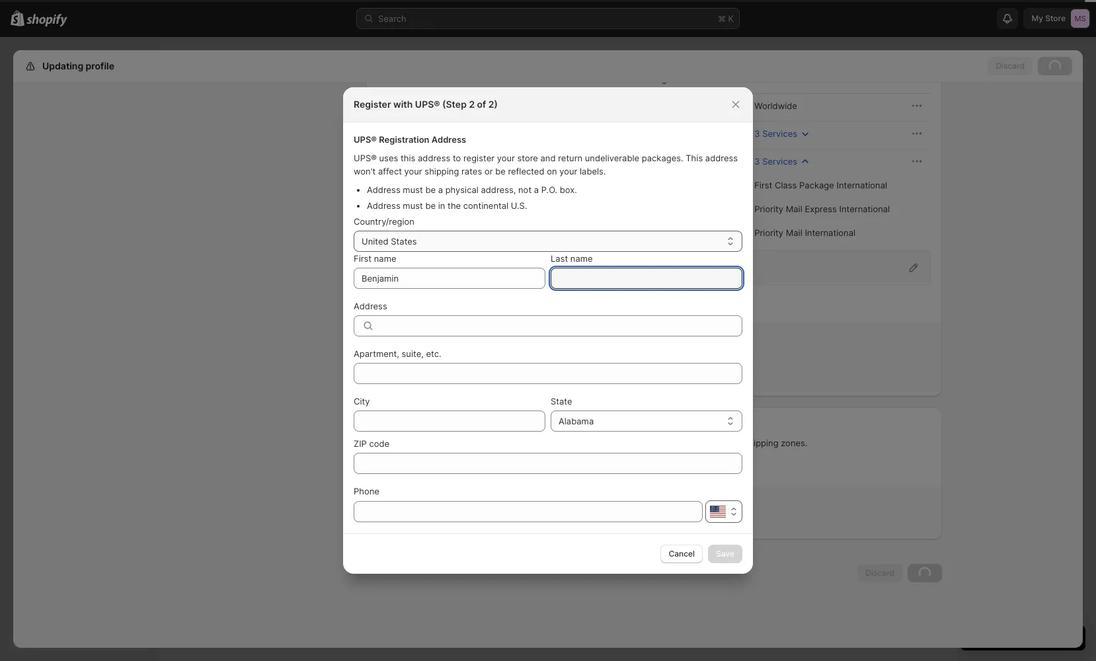 Task type: locate. For each thing, give the bounding box(es) containing it.
3 services for 3 services dropdown button
[[755, 156, 798, 167]]

0 vertical spatial must
[[403, 185, 423, 195]]

services up 3 services dropdown button
[[763, 128, 798, 139]]

0 horizontal spatial first
[[354, 253, 372, 264]]

1 vertical spatial shipping
[[486, 335, 522, 345]]

shopify image
[[27, 14, 68, 27]]

1 address from the left
[[418, 153, 451, 163]]

0 horizontal spatial in
[[438, 200, 446, 211]]

1 vertical spatial priority
[[755, 228, 784, 238]]

won't
[[354, 166, 376, 177]]

the
[[448, 200, 461, 211]]

1 vertical spatial not
[[454, 499, 468, 509]]

calculated right packages.
[[695, 156, 738, 167]]

1 vertical spatial market
[[486, 499, 516, 509]]

and up on
[[541, 153, 556, 163]]

a
[[438, 185, 443, 195], [534, 185, 539, 195], [479, 438, 484, 449], [479, 499, 484, 509]]

shopify left on
[[505, 156, 536, 167]]

and inside not covered by your shipping zones 0 countries and regions
[[448, 351, 464, 361]]

address left rate
[[354, 301, 388, 312]]

1 priority from the top
[[755, 204, 784, 214]]

services inside button
[[763, 128, 798, 139]]

a for be
[[438, 185, 443, 195]]

continental
[[464, 200, 509, 211]]

name inside carrier name button
[[416, 73, 438, 84]]

0 horizontal spatial markets
[[407, 467, 438, 477]]

0 horizontal spatial express
[[404, 101, 436, 111]]

0 vertical spatial mail
[[786, 204, 803, 214]]

0 vertical spatial 3
[[755, 128, 761, 139]]

create
[[400, 374, 428, 385]]

and for store
[[541, 153, 556, 163]]

international down the first class package international
[[840, 204, 891, 214]]

0 vertical spatial shipping
[[425, 166, 459, 177]]

2
[[469, 99, 475, 110]]

go to markets
[[384, 467, 438, 477]]

2 3 services from the top
[[755, 156, 798, 167]]

2 address from the left
[[706, 153, 738, 163]]

3 services inside 3 services button
[[755, 128, 798, 139]]

to inside ups® uses this address to register your store and return undeliverable packages. this address won't affect your shipping rates or be reflected on your labels.
[[453, 153, 461, 163]]

market for to
[[487, 438, 515, 449]]

search
[[378, 13, 407, 24]]

address
[[418, 153, 451, 163], [706, 153, 738, 163]]

uses
[[379, 153, 398, 163]]

priority for priority mail international
[[755, 228, 784, 238]]

0 vertical spatial countries
[[408, 351, 446, 361]]

add left rate
[[384, 303, 400, 313]]

shipping) for usps (discounted rates from shopify shipping)
[[539, 156, 577, 167]]

2 3 from the top
[[755, 156, 761, 167]]

your inside not covered by your shipping zones 0 countries and regions
[[465, 335, 484, 345]]

and right selling
[[578, 438, 593, 449]]

3 for 3 services button
[[755, 128, 761, 139]]

services inside dropdown button
[[763, 156, 798, 167]]

address right this on the left of the page
[[418, 153, 451, 163]]

your right by
[[465, 335, 484, 345]]

settings dialog
[[13, 0, 1084, 649]]

add inside button
[[384, 303, 400, 313]]

0 vertical spatial first
[[755, 180, 773, 191]]

first down united
[[354, 253, 372, 264]]

0 vertical spatial 3 services
[[755, 128, 798, 139]]

box.
[[560, 185, 577, 195]]

2 vertical spatial services
[[763, 156, 798, 167]]

3 services button
[[747, 152, 820, 171]]

0 vertical spatial international
[[837, 180, 888, 191]]

ups® inside settings dialog
[[384, 128, 407, 139]]

u.s.
[[511, 200, 528, 211]]

ups® (discounted rates from shopify shipping)
[[384, 128, 578, 139]]

a down more
[[479, 499, 484, 509]]

express right dhl at the left
[[404, 101, 436, 111]]

international
[[837, 180, 888, 191], [840, 204, 891, 214], [805, 228, 856, 238]]

a left physical in the top left of the page
[[438, 185, 443, 195]]

be left physical in the top left of the page
[[426, 185, 436, 195]]

from up address,
[[484, 156, 503, 167]]

this
[[401, 153, 416, 163]]

2 horizontal spatial name
[[571, 253, 593, 264]]

1 vertical spatial 3
[[755, 156, 761, 167]]

—
[[632, 156, 640, 167]]

shopify-
[[480, 263, 516, 273]]

services up class
[[763, 156, 798, 167]]

address,
[[481, 185, 516, 195]]

1 mail from the top
[[786, 204, 803, 214]]

0 vertical spatial market
[[487, 438, 515, 449]]

carrier
[[386, 73, 413, 84]]

countries down countries/regions
[[395, 515, 433, 525]]

1 must from the top
[[403, 185, 423, 195]]

address right this
[[706, 153, 738, 163]]

from for ups® (discounted rates from shopify shipping)
[[485, 128, 503, 139]]

services
[[755, 73, 790, 84], [763, 128, 798, 139], [763, 156, 798, 167]]

2 vertical spatial shopify
[[505, 156, 536, 167]]

1 horizontal spatial name
[[416, 73, 438, 84]]

first inside settings dialog
[[755, 180, 773, 191]]

name for last name
[[571, 253, 593, 264]]

3 services up class
[[755, 156, 798, 167]]

add for add rate
[[384, 303, 400, 313]]

0 vertical spatial priority
[[755, 204, 784, 214]]

priority mail international
[[755, 228, 856, 238]]

1 3 from the top
[[755, 128, 761, 139]]

1 horizontal spatial not
[[519, 185, 532, 195]]

countries/regions not in a market
[[376, 499, 516, 509]]

must
[[403, 185, 423, 195], [403, 200, 423, 211]]

this
[[686, 153, 703, 163]]

mail for international
[[786, 228, 803, 238]]

2 priority from the top
[[755, 228, 784, 238]]

ups® for registration
[[354, 134, 377, 145]]

countries inside 'button'
[[395, 515, 433, 525]]

packages.
[[642, 153, 684, 163]]

1 3 services from the top
[[755, 128, 798, 139]]

markets right about
[[531, 467, 563, 478]]

0 vertical spatial calculated
[[695, 101, 738, 111]]

address up register
[[432, 134, 467, 145]]

with
[[394, 99, 413, 110], [460, 263, 477, 273]]

1 horizontal spatial markets
[[531, 467, 563, 478]]

with down carrier
[[394, 99, 413, 110]]

2 market from the top
[[486, 499, 516, 509]]

selling
[[549, 438, 575, 449]]

1 vertical spatial mail
[[786, 228, 803, 238]]

localized
[[630, 438, 666, 449]]

1 vertical spatial express
[[805, 204, 838, 214]]

regions right etc.
[[466, 351, 496, 361]]

2 vertical spatial shipping)
[[539, 156, 577, 167]]

dhl express (discounted rates from shopify shipping)
[[384, 101, 606, 111]]

city
[[354, 396, 370, 407]]

and down by
[[448, 351, 464, 361]]

and
[[541, 153, 556, 163], [448, 351, 464, 361], [578, 438, 593, 449], [435, 515, 450, 525]]

first inside register with ups® (step 2 of 2) dialog
[[354, 253, 372, 264]]

countries down covered
[[408, 351, 446, 361]]

a up more
[[479, 438, 484, 449]]

regions
[[466, 351, 496, 361], [453, 515, 483, 525]]

zip code
[[354, 439, 390, 449]]

p.o.
[[542, 185, 558, 195]]

add for add countries/regions to a market to start selling and manage localized settings, including shipping zones.
[[376, 438, 393, 449]]

add rate button
[[376, 299, 425, 318]]

(discounted for usps
[[410, 156, 459, 167]]

class
[[775, 180, 797, 191]]

1 market from the top
[[487, 438, 515, 449]]

0 horizontal spatial with
[[394, 99, 413, 110]]

rates down register
[[462, 166, 482, 177]]

0 horizontal spatial name
[[374, 253, 397, 264]]

0 vertical spatial regions
[[466, 351, 496, 361]]

add right zip
[[376, 438, 393, 449]]

⌘
[[718, 13, 726, 24]]

usps (discounted rates from shopify shipping)
[[384, 156, 577, 167]]

first
[[755, 180, 773, 191], [354, 253, 372, 264]]

zone
[[430, 374, 450, 385]]

(discounted left '2)' at left top
[[439, 101, 488, 111]]

3 services
[[755, 128, 798, 139], [755, 156, 798, 167]]

about
[[505, 467, 528, 478]]

1 horizontal spatial address
[[706, 153, 738, 163]]

1 vertical spatial first
[[354, 253, 372, 264]]

address must be a physical address, not a p.o. box. address must be in the continental u.s.
[[367, 185, 577, 211]]

international down priority mail express international
[[805, 228, 856, 238]]

zones
[[524, 335, 549, 345]]

1 vertical spatial shopify
[[506, 128, 537, 139]]

shopify up return
[[535, 101, 565, 111]]

in left the
[[438, 200, 446, 211]]

0 vertical spatial not
[[519, 185, 532, 195]]

protected
[[418, 263, 458, 273]]

1 vertical spatial (discounted
[[410, 128, 459, 139]]

market down learn more about markets
[[486, 499, 516, 509]]

(discounted down register with ups® (step 2 of 2)
[[410, 128, 459, 139]]

be inside ups® uses this address to register your store and return undeliverable packages. this address won't affect your shipping rates or be reflected on your labels.
[[496, 166, 506, 177]]

suite,
[[402, 349, 424, 359]]

in inside address must be a physical address, not a p.o. box. address must be in the continental u.s.
[[438, 200, 446, 211]]

apartment,
[[354, 349, 400, 359]]

in down learn
[[470, 499, 477, 509]]

0 vertical spatial in
[[438, 200, 446, 211]]

0 horizontal spatial address
[[418, 153, 451, 163]]

1 vertical spatial regions
[[453, 515, 483, 525]]

shipping up physical in the top left of the page
[[425, 166, 459, 177]]

must down this on the left of the page
[[403, 185, 423, 195]]

0 vertical spatial be
[[496, 166, 506, 177]]

name down united states
[[374, 253, 397, 264]]

1 vertical spatial international
[[840, 204, 891, 214]]

and down the countries/regions not in a market
[[435, 515, 450, 525]]

0 countries and regions button
[[400, 347, 511, 365]]

1 vertical spatial from
[[485, 128, 503, 139]]

1 horizontal spatial with
[[460, 263, 477, 273]]

1 horizontal spatial in
[[470, 499, 477, 509]]

regions down the countries/regions not in a market
[[453, 515, 483, 525]]

2 vertical spatial from
[[484, 156, 503, 167]]

affect
[[378, 166, 402, 177]]

Last name text field
[[551, 268, 743, 289]]

1 vertical spatial shipping)
[[539, 128, 578, 139]]

0 vertical spatial with
[[394, 99, 413, 110]]

shipping left the "zones"
[[486, 335, 522, 345]]

ups® inside ups® uses this address to register your store and return undeliverable packages. this address won't affect your shipping rates or be reflected on your labels.
[[354, 153, 377, 163]]

(discounted
[[439, 101, 488, 111], [410, 128, 459, 139], [410, 156, 459, 167]]

1 vertical spatial in
[[470, 499, 477, 509]]

markets
[[407, 467, 438, 477], [531, 467, 563, 478]]

profile
[[86, 60, 114, 71]]

from right '2)' at left top
[[513, 101, 532, 111]]

not up u.s.
[[519, 185, 532, 195]]

1 horizontal spatial shipping
[[486, 335, 522, 345]]

address up country/region
[[367, 200, 401, 211]]

1 vertical spatial be
[[426, 185, 436, 195]]

your down return
[[560, 166, 578, 177]]

must up country/region
[[403, 200, 423, 211]]

countries/regions
[[376, 499, 452, 509]]

mail down class
[[786, 204, 803, 214]]

in inside dialog
[[470, 499, 477, 509]]

express down the first class package international
[[805, 204, 838, 214]]

orders
[[388, 263, 415, 273]]

1 horizontal spatial express
[[805, 204, 838, 214]]

1 vertical spatial must
[[403, 200, 423, 211]]

and inside ups® uses this address to register your store and return undeliverable packages. this address won't affect your shipping rates or be reflected on your labels.
[[541, 153, 556, 163]]

services up worldwide
[[755, 73, 790, 84]]

2 vertical spatial (discounted
[[410, 156, 459, 167]]

rates left or on the top of the page
[[461, 156, 482, 167]]

2 vertical spatial shipping
[[745, 438, 779, 449]]

rates up register
[[462, 128, 482, 139]]

name up register with ups® (step 2 of 2)
[[416, 73, 438, 84]]

0 vertical spatial shopify
[[535, 101, 565, 111]]

mail
[[786, 204, 803, 214], [786, 228, 803, 238]]

1 horizontal spatial first
[[755, 180, 773, 191]]

to left register
[[453, 153, 461, 163]]

1 vertical spatial services
[[763, 128, 798, 139]]

3 services button
[[747, 124, 820, 143]]

markets down countries/regions
[[407, 467, 438, 477]]

reflected
[[508, 166, 545, 177]]

3 services down worldwide
[[755, 128, 798, 139]]

international right package
[[837, 180, 888, 191]]

your left store
[[497, 153, 515, 163]]

market up more
[[487, 438, 515, 449]]

address
[[432, 134, 467, 145], [367, 185, 401, 195], [367, 200, 401, 211], [354, 301, 388, 312]]

from for usps (discounted rates from shopify shipping)
[[484, 156, 503, 167]]

0 vertical spatial (discounted
[[439, 101, 488, 111]]

with left shopify-
[[460, 263, 477, 273]]

3 services inside 3 services dropdown button
[[755, 156, 798, 167]]

add
[[384, 303, 400, 313], [376, 438, 393, 449]]

2 mail from the top
[[786, 228, 803, 238]]

shopify up store
[[506, 128, 537, 139]]

international for priority mail express international
[[840, 204, 891, 214]]

3 down 3 services button
[[755, 156, 761, 167]]

covered
[[417, 335, 451, 345]]

transit
[[695, 73, 723, 84]]

0 horizontal spatial shipping
[[425, 166, 459, 177]]

1 vertical spatial add
[[376, 438, 393, 449]]

shipping left zones.
[[745, 438, 779, 449]]

be right or on the top of the page
[[496, 166, 506, 177]]

name right the last
[[571, 253, 593, 264]]

1 vertical spatial countries
[[395, 515, 433, 525]]

rates
[[490, 101, 511, 111], [462, 128, 482, 139], [461, 156, 482, 167], [462, 166, 482, 177]]

ups®
[[415, 99, 440, 110], [384, 128, 407, 139], [354, 134, 377, 145], [354, 153, 377, 163]]

3 inside button
[[755, 128, 761, 139]]

3 down worldwide
[[755, 128, 761, 139]]

not
[[519, 185, 532, 195], [454, 499, 468, 509]]

mail down priority mail express international
[[786, 228, 803, 238]]

physical
[[446, 185, 479, 195]]

name
[[416, 73, 438, 84], [374, 253, 397, 264], [571, 253, 593, 264]]

countries
[[408, 351, 446, 361], [395, 515, 433, 525]]

(discounted down ups® registration address
[[410, 156, 459, 167]]

from
[[513, 101, 532, 111], [485, 128, 503, 139], [484, 156, 503, 167]]

from down dhl express (discounted rates from shopify shipping)
[[485, 128, 503, 139]]

and inside 'button'
[[435, 515, 450, 525]]

priority for priority mail express international
[[755, 204, 784, 214]]

1 vertical spatial calculated
[[695, 156, 738, 167]]

0 vertical spatial add
[[384, 303, 400, 313]]

not up 209 countries and regions 'button'
[[454, 499, 468, 509]]

209 countries and regions
[[376, 515, 483, 525]]

be
[[496, 166, 506, 177], [426, 185, 436, 195], [426, 200, 436, 211]]

be left the
[[426, 200, 436, 211]]

zip
[[354, 439, 367, 449]]

first left class
[[755, 180, 773, 191]]

shipping inside not covered by your shipping zones 0 countries and regions
[[486, 335, 522, 345]]

to up learn
[[469, 438, 477, 449]]

regions inside 'button'
[[453, 515, 483, 525]]

0 horizontal spatial not
[[454, 499, 468, 509]]

2 horizontal spatial shipping
[[745, 438, 779, 449]]

calculated down transit time
[[695, 101, 738, 111]]

1 vertical spatial 3 services
[[755, 156, 798, 167]]

1 vertical spatial with
[[460, 263, 477, 273]]

shipping inside ups® uses this address to register your store and return undeliverable packages. this address won't affect your shipping rates or be reflected on your labels.
[[425, 166, 459, 177]]

3 inside dropdown button
[[755, 156, 761, 167]]

regions inside not covered by your shipping zones 0 countries and regions
[[466, 351, 496, 361]]

and for selling
[[578, 438, 593, 449]]



Task type: vqa. For each thing, say whether or not it's contained in the screenshot.
3 Services corresponding to 3 Services dropdown button
yes



Task type: describe. For each thing, give the bounding box(es) containing it.
last name
[[551, 253, 593, 264]]

go to markets link
[[376, 463, 446, 482]]

usps
[[384, 156, 407, 167]]

register
[[464, 153, 495, 163]]

name for first name
[[374, 253, 397, 264]]

a for in
[[479, 499, 484, 509]]

transit time
[[695, 73, 743, 84]]

ups® registration address
[[354, 134, 467, 145]]

2 markets from the left
[[531, 467, 563, 478]]

last
[[551, 253, 568, 264]]

first class package international
[[755, 180, 888, 191]]

shopify for usps (discounted rates from shopify shipping)
[[505, 156, 536, 167]]

first for first class package international
[[755, 180, 773, 191]]

not inside settings dialog
[[454, 499, 468, 509]]

return
[[559, 153, 583, 163]]

Apartment, suite, etc. text field
[[354, 363, 743, 384]]

etc.
[[426, 349, 442, 359]]

register
[[354, 99, 391, 110]]

united states
[[362, 236, 417, 247]]

first name
[[354, 253, 397, 264]]

state
[[551, 396, 573, 407]]

0 vertical spatial shipping)
[[568, 101, 606, 111]]

2 vertical spatial international
[[805, 228, 856, 238]]

rate
[[402, 303, 417, 313]]

undeliverable
[[585, 153, 640, 163]]

code
[[369, 439, 390, 449]]

labels.
[[580, 166, 606, 177]]

a for to
[[479, 438, 484, 449]]

carrier name
[[386, 73, 438, 84]]

more
[[482, 467, 502, 478]]

rates inside ups® uses this address to register your store and return undeliverable packages. this address won't affect your shipping rates or be reflected on your labels.
[[462, 166, 482, 177]]

create zone button
[[392, 370, 458, 389]]

address down affect
[[367, 185, 401, 195]]

not covered by your shipping zones 0 countries and regions
[[400, 335, 549, 361]]

ZIP code text field
[[354, 453, 743, 474]]

manage
[[595, 438, 628, 449]]

ups® uses this address to register your store and return undeliverable packages. this address won't affect your shipping rates or be reflected on your labels.
[[354, 153, 738, 177]]

not
[[400, 335, 415, 345]]

services for 3 services button
[[763, 128, 798, 139]]

by
[[453, 335, 463, 345]]

united
[[362, 236, 389, 247]]

carrier name button
[[384, 66, 453, 91]]

first for first name
[[354, 253, 372, 264]]

start
[[528, 438, 547, 449]]

orders protected with shopify-powered
[[388, 263, 552, 273]]

to left start
[[517, 438, 525, 449]]

ups® for uses
[[354, 153, 377, 163]]

add countries/regions to a market to start selling and manage localized settings, including shipping zones.
[[376, 438, 808, 449]]

a left the p.o.
[[534, 185, 539, 195]]

learn more about markets
[[456, 467, 563, 478]]

2 calculated from the top
[[695, 156, 738, 167]]

⌘ k
[[718, 13, 734, 24]]

country/region
[[354, 216, 415, 227]]

page loading bar progress bar
[[0, 0, 1097, 2]]

3 services for 3 services button
[[755, 128, 798, 139]]

market for in
[[486, 499, 516, 509]]

with inside settings dialog
[[460, 263, 477, 273]]

settings,
[[668, 438, 703, 449]]

2 vertical spatial be
[[426, 200, 436, 211]]

alabama
[[559, 416, 594, 427]]

services for 3 services dropdown button
[[763, 156, 798, 167]]

and for countries
[[448, 351, 464, 361]]

on
[[547, 166, 557, 177]]

store
[[518, 153, 538, 163]]

handling fee
[[632, 73, 683, 84]]

or
[[485, 166, 493, 177]]

rates right of
[[490, 101, 511, 111]]

2 must from the top
[[403, 200, 423, 211]]

priority mail express international
[[755, 204, 891, 214]]

go
[[384, 467, 395, 477]]

of
[[477, 99, 487, 110]]

package
[[800, 180, 835, 191]]

states
[[391, 236, 417, 247]]

with inside dialog
[[394, 99, 413, 110]]

settings
[[40, 60, 77, 71]]

k
[[729, 13, 734, 24]]

not inside address must be a physical address, not a p.o. box. address must be in the continental u.s.
[[519, 185, 532, 195]]

updating profile
[[42, 60, 114, 71]]

Address text field
[[380, 316, 743, 337]]

updating
[[42, 60, 83, 71]]

registration
[[379, 134, 430, 145]]

shipping) for ups® (discounted rates from shopify shipping)
[[539, 128, 578, 139]]

worldwide
[[755, 101, 798, 111]]

your down this on the left of the page
[[405, 166, 423, 177]]

cancel
[[669, 549, 695, 559]]

shopify for ups® (discounted rates from shopify shipping)
[[506, 128, 537, 139]]

register with ups® (step 2 of 2) dialog
[[0, 87, 1097, 574]]

mail for express
[[786, 204, 803, 214]]

name for carrier name
[[416, 73, 438, 84]]

0 vertical spatial services
[[755, 73, 790, 84]]

create zone
[[400, 374, 450, 385]]

international for first class package international
[[837, 180, 888, 191]]

including
[[706, 438, 742, 449]]

zones.
[[782, 438, 808, 449]]

2)
[[489, 99, 498, 110]]

apartment, suite, etc.
[[354, 349, 442, 359]]

phone
[[354, 486, 380, 497]]

dhl
[[384, 101, 402, 111]]

Phone text field
[[354, 501, 703, 523]]

(discounted for ups®
[[410, 128, 459, 139]]

united states (+1) image
[[711, 506, 726, 518]]

1 calculated from the top
[[695, 101, 738, 111]]

time
[[725, 73, 743, 84]]

add rate
[[384, 303, 417, 313]]

ups® for (discounted
[[384, 128, 407, 139]]

to right go
[[397, 467, 405, 477]]

City text field
[[354, 411, 546, 432]]

209 countries and regions button
[[376, 511, 497, 529]]

countries inside not covered by your shipping zones 0 countries and regions
[[408, 351, 446, 361]]

0 vertical spatial from
[[513, 101, 532, 111]]

0
[[400, 351, 406, 361]]

register with ups® (step 2 of 2)
[[354, 99, 498, 110]]

0 vertical spatial express
[[404, 101, 436, 111]]

fee
[[670, 73, 683, 84]]

1 markets from the left
[[407, 467, 438, 477]]

learn more about markets link
[[456, 467, 563, 478]]

cancel button
[[661, 545, 703, 564]]

3 for 3 services dropdown button
[[755, 156, 761, 167]]

First name text field
[[354, 268, 546, 289]]



